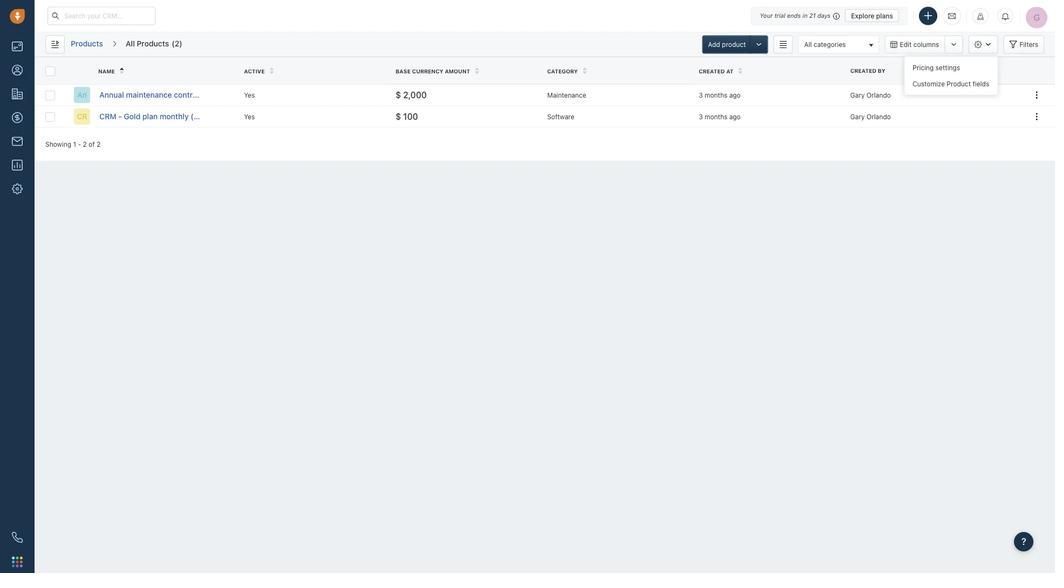 Task type: locate. For each thing, give the bounding box(es) containing it.
2 3 from the top
[[699, 113, 703, 120]]

category
[[547, 68, 578, 74]]

freshworks switcher image
[[12, 557, 23, 568]]

2 gary from the top
[[850, 113, 865, 120]]

months
[[705, 91, 727, 99], [705, 113, 727, 120]]

products
[[71, 39, 103, 48], [137, 39, 169, 48]]

Search your CRM... text field
[[48, 7, 156, 25]]

0 vertical spatial yes
[[244, 91, 255, 99]]

created
[[850, 67, 876, 74], [699, 68, 725, 74]]

1 vertical spatial ago
[[729, 113, 741, 120]]

3 months ago
[[699, 91, 741, 99], [699, 113, 741, 120]]

1 vertical spatial yes
[[244, 113, 255, 120]]

settings
[[936, 64, 960, 72]]

- left gold
[[118, 112, 122, 121]]

1 3 months ago from the top
[[699, 91, 741, 99]]

0 vertical spatial 3
[[699, 91, 703, 99]]

pricing settings
[[913, 64, 960, 72]]

(sample) right contract
[[206, 90, 238, 99]]

0 horizontal spatial all
[[126, 39, 135, 48]]

all
[[126, 39, 135, 48], [804, 40, 812, 48]]

(sample)
[[206, 90, 238, 99], [191, 112, 222, 121]]

$ left 100
[[396, 111, 401, 122]]

days
[[817, 12, 831, 19]]

0 vertical spatial gary orlando
[[850, 91, 891, 99]]

all down search your crm... text box
[[126, 39, 135, 48]]

add product button
[[702, 35, 752, 54]]

all products ( 2 )
[[126, 39, 182, 48]]

0 vertical spatial gary
[[850, 91, 865, 99]]

0 vertical spatial -
[[118, 112, 122, 121]]

0 vertical spatial orlando
[[867, 91, 891, 99]]

1 months from the top
[[705, 91, 727, 99]]

explore plans
[[851, 12, 893, 19]]

software
[[547, 113, 574, 120]]

annual maintenance contract (sample)
[[99, 90, 238, 99]]

pricing
[[913, 64, 934, 72]]

orlando for $ 2,000
[[867, 91, 891, 99]]

months for 2,000
[[705, 91, 727, 99]]

1 orlando from the top
[[867, 91, 891, 99]]

gary for 100
[[850, 113, 865, 120]]

1 vertical spatial gary
[[850, 113, 865, 120]]

amount
[[445, 68, 470, 74]]

0 horizontal spatial -
[[78, 140, 81, 148]]

crm - gold plan monthly (sample)
[[99, 112, 222, 121]]

product
[[947, 80, 971, 88]]

$ 100
[[396, 111, 418, 122]]

filters
[[1020, 41, 1038, 48]]

)
[[179, 39, 182, 48]]

1 vertical spatial gary orlando
[[850, 113, 891, 120]]

1 vertical spatial months
[[705, 113, 727, 120]]

-
[[118, 112, 122, 121], [78, 140, 81, 148]]

all inside button
[[804, 40, 812, 48]]

1 horizontal spatial -
[[118, 112, 122, 121]]

2 orlando from the top
[[867, 113, 891, 120]]

orlando
[[867, 91, 891, 99], [867, 113, 891, 120]]

created left by
[[850, 67, 876, 74]]

2 3 months ago from the top
[[699, 113, 741, 120]]

$
[[396, 90, 401, 100], [396, 111, 401, 122]]

0 vertical spatial months
[[705, 91, 727, 99]]

3
[[699, 91, 703, 99], [699, 113, 703, 120]]

3 for 2,000
[[699, 91, 703, 99]]

- right 1
[[78, 140, 81, 148]]

all categories
[[804, 40, 846, 48]]

2 $ from the top
[[396, 111, 401, 122]]

2 gary orlando from the top
[[850, 113, 891, 120]]

products left "("
[[137, 39, 169, 48]]

1 vertical spatial $
[[396, 111, 401, 122]]

2 months from the top
[[705, 113, 727, 120]]

0 horizontal spatial 2
[[83, 140, 87, 148]]

all categories button
[[798, 35, 879, 54]]

edit columns button
[[885, 35, 945, 54]]

1 3 from the top
[[699, 91, 703, 99]]

0 horizontal spatial created
[[699, 68, 725, 74]]

0 vertical spatial ago
[[729, 91, 741, 99]]

1 gary from the top
[[850, 91, 865, 99]]

created for created at
[[699, 68, 725, 74]]

contract
[[174, 90, 204, 99]]

products down search your crm... text box
[[71, 39, 103, 48]]

yes for $ 100
[[244, 113, 255, 120]]

by
[[878, 67, 885, 74]]

3 for 100
[[699, 113, 703, 120]]

2 left of
[[83, 140, 87, 148]]

crm
[[99, 112, 116, 121]]

yes
[[244, 91, 255, 99], [244, 113, 255, 120]]

1 horizontal spatial products
[[137, 39, 169, 48]]

gary orlando
[[850, 91, 891, 99], [850, 113, 891, 120]]

2 products from the left
[[137, 39, 169, 48]]

an
[[77, 90, 87, 99]]

created left at
[[699, 68, 725, 74]]

2
[[175, 39, 179, 48], [83, 140, 87, 148], [97, 140, 101, 148]]

2 created from the left
[[699, 68, 725, 74]]

1 gary orlando from the top
[[850, 91, 891, 99]]

ago
[[729, 91, 741, 99], [729, 113, 741, 120]]

product
[[722, 41, 746, 48]]

0 horizontal spatial products
[[71, 39, 103, 48]]

1 vertical spatial orlando
[[867, 113, 891, 120]]

2 up "annual maintenance contract (sample)"
[[175, 39, 179, 48]]

maintenance
[[126, 90, 172, 99]]

yes for $ 2,000
[[244, 91, 255, 99]]

filters button
[[1003, 35, 1044, 54]]

all left categories
[[804, 40, 812, 48]]

edit
[[900, 41, 912, 48]]

your
[[760, 12, 773, 19]]

1 created from the left
[[850, 67, 876, 74]]

1 $ from the top
[[396, 90, 401, 100]]

1 horizontal spatial created
[[850, 67, 876, 74]]

0 vertical spatial 3 months ago
[[699, 91, 741, 99]]

1 yes from the top
[[244, 91, 255, 99]]

in
[[803, 12, 808, 19]]

(sample) down contract
[[191, 112, 222, 121]]

1 vertical spatial 3
[[699, 113, 703, 120]]

$ for $ 2,000
[[396, 90, 401, 100]]

$ left 2,000
[[396, 90, 401, 100]]

ago for 100
[[729, 113, 741, 120]]

21
[[809, 12, 816, 19]]

2 horizontal spatial 2
[[175, 39, 179, 48]]

2 yes from the top
[[244, 113, 255, 120]]

2 right of
[[97, 140, 101, 148]]

phone element
[[6, 527, 28, 549]]

gary
[[850, 91, 865, 99], [850, 113, 865, 120]]

1 vertical spatial 3 months ago
[[699, 113, 741, 120]]

2 ago from the top
[[729, 113, 741, 120]]

1 ago from the top
[[729, 91, 741, 99]]

2 for of
[[83, 140, 87, 148]]

gold
[[124, 112, 140, 121]]

0 vertical spatial $
[[396, 90, 401, 100]]

at
[[726, 68, 734, 74]]

add
[[708, 41, 720, 48]]

1 horizontal spatial all
[[804, 40, 812, 48]]



Task type: vqa. For each thing, say whether or not it's contained in the screenshot.
48 button
no



Task type: describe. For each thing, give the bounding box(es) containing it.
$ for $ 100
[[396, 111, 401, 122]]

annual
[[99, 90, 124, 99]]

1 horizontal spatial 2
[[97, 140, 101, 148]]

2 for )
[[175, 39, 179, 48]]

crm - gold plan monthly (sample) link
[[99, 111, 222, 122]]

customize product fields
[[913, 80, 989, 88]]

email image
[[948, 12, 956, 20]]

base
[[396, 68, 411, 74]]

ends
[[787, 12, 801, 19]]

base currency amount
[[396, 68, 470, 74]]

3 months ago for $ 100
[[699, 113, 741, 120]]

fields
[[973, 80, 989, 88]]

orlando for $ 100
[[867, 113, 891, 120]]

of
[[89, 140, 95, 148]]

0 vertical spatial (sample)
[[206, 90, 238, 99]]

months for 100
[[705, 113, 727, 120]]

products link
[[70, 35, 104, 54]]

1
[[73, 140, 76, 148]]

name
[[98, 68, 115, 74]]

your trial ends in 21 days
[[760, 12, 831, 19]]

showing
[[45, 140, 71, 148]]

active
[[244, 68, 265, 74]]

categories
[[814, 40, 846, 48]]

1 vertical spatial -
[[78, 140, 81, 148]]

1 vertical spatial (sample)
[[191, 112, 222, 121]]

currency
[[412, 68, 443, 74]]

edit columns
[[900, 41, 939, 48]]

plan
[[142, 112, 158, 121]]

created by
[[850, 67, 885, 74]]

3 months ago for $ 2,000
[[699, 91, 741, 99]]

cr
[[77, 112, 87, 121]]

2,000
[[403, 90, 427, 100]]

columns
[[913, 41, 939, 48]]

ago for 2,000
[[729, 91, 741, 99]]

maintenance
[[547, 91, 586, 99]]

annual maintenance contract (sample) link
[[99, 90, 238, 100]]

showing 1 - 2 of 2
[[45, 140, 101, 148]]

explore
[[851, 12, 874, 19]]

customize
[[913, 80, 945, 88]]

all for all categories
[[804, 40, 812, 48]]

created at
[[699, 68, 734, 74]]

trial
[[774, 12, 785, 19]]

(
[[172, 39, 175, 48]]

gary orlando for 100
[[850, 113, 891, 120]]

gary for 2,000
[[850, 91, 865, 99]]

phone image
[[12, 532, 23, 543]]

100
[[403, 111, 418, 122]]

monthly
[[160, 112, 189, 121]]

created for created by
[[850, 67, 876, 74]]

$ 2,000
[[396, 90, 427, 100]]

all for all products ( 2 )
[[126, 39, 135, 48]]

add product
[[708, 41, 746, 48]]

1 products from the left
[[71, 39, 103, 48]]

gary orlando for 2,000
[[850, 91, 891, 99]]

explore plans link
[[845, 9, 899, 22]]

plans
[[876, 12, 893, 19]]



